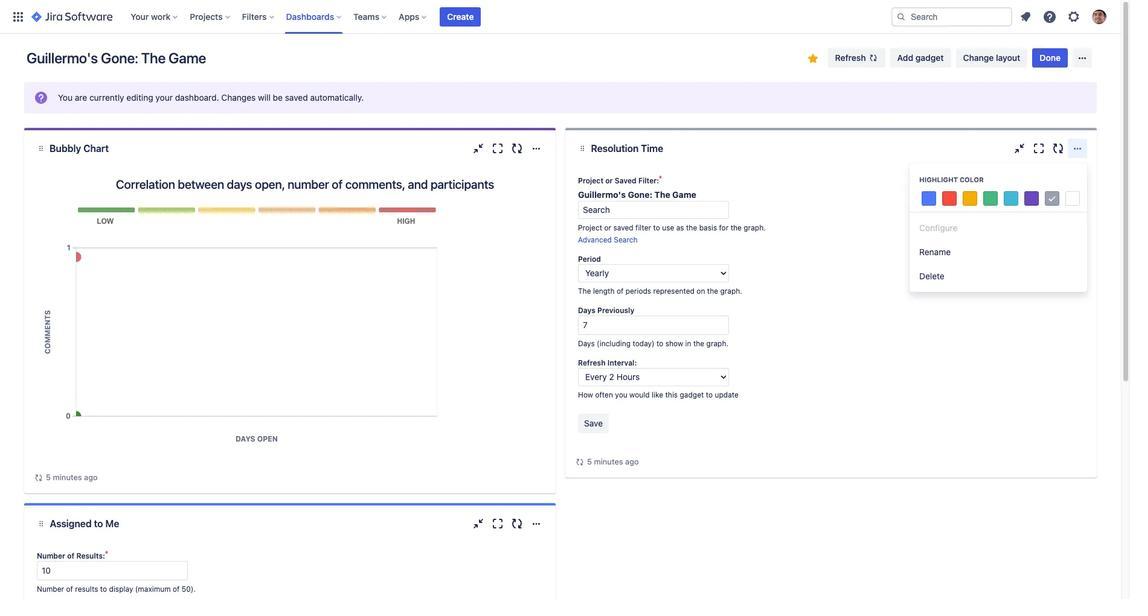 Task type: describe. For each thing, give the bounding box(es) containing it.
work
[[151, 11, 170, 21]]

length
[[593, 287, 615, 296]]

as
[[676, 223, 684, 233]]

search field inside resolution time region
[[578, 201, 729, 219]]

display
[[109, 585, 133, 594]]

Yellow radio
[[961, 190, 979, 208]]

appswitcher icon image
[[11, 9, 25, 24]]

refresh button
[[828, 48, 885, 68]]

you are currently editing your dashboard. changes will be saved automatically.
[[58, 92, 364, 103]]

1 vertical spatial the
[[655, 190, 670, 200]]

days
[[227, 178, 252, 191]]

add gadget
[[897, 53, 944, 63]]

maximize assigned to me image
[[490, 517, 505, 532]]

done link
[[1032, 48, 1068, 68]]

your
[[155, 92, 173, 103]]

basis
[[699, 223, 717, 233]]

periods
[[626, 287, 651, 296]]

add
[[897, 53, 913, 63]]

bubbly chart
[[50, 143, 109, 154]]

Red radio
[[940, 190, 959, 208]]

number for number of results to display (maximum of 50).
[[37, 585, 64, 594]]

days for days previously
[[578, 306, 596, 315]]

to left show
[[657, 339, 663, 349]]

0 vertical spatial gone:
[[101, 50, 138, 66]]

2 vertical spatial the
[[578, 287, 591, 296]]

use
[[662, 223, 674, 233]]

filter:
[[638, 176, 659, 185]]

bubbly
[[50, 143, 81, 154]]

automatically.
[[310, 92, 364, 103]]

color
[[960, 176, 984, 184]]

refresh assigned to me image
[[510, 517, 524, 532]]

guillermo's inside resolution time region
[[578, 190, 626, 200]]

notifications image
[[1018, 9, 1033, 24]]

are
[[75, 92, 87, 103]]

results:
[[76, 552, 105, 561]]

you
[[615, 391, 627, 400]]

ago for chart
[[84, 473, 98, 483]]

of left 50).
[[173, 585, 180, 594]]

(including
[[597, 339, 631, 349]]

update
[[715, 391, 739, 400]]

and
[[408, 178, 428, 191]]

gone: inside resolution time region
[[628, 190, 652, 200]]

more actions for assigned to me gadget image
[[529, 517, 544, 532]]

projects button
[[186, 7, 235, 26]]

delete button
[[910, 265, 1087, 289]]

comments,
[[345, 178, 405, 191]]

the right on
[[707, 287, 718, 296]]

assigned to me
[[50, 519, 119, 530]]

0 vertical spatial saved
[[285, 92, 308, 103]]

today)
[[633, 339, 655, 349]]

dashboards button
[[282, 7, 346, 26]]

settings image
[[1067, 9, 1081, 24]]

project for project or saved filter to use as the basis for the graph. advanced search
[[578, 223, 602, 233]]

days (including today) to show in the graph.
[[578, 339, 728, 349]]

maximize bubbly chart image
[[490, 141, 505, 156]]

0 horizontal spatial guillermo's gone: the game
[[27, 50, 206, 66]]

like
[[652, 391, 663, 400]]

assigned
[[50, 519, 92, 530]]

chart
[[83, 143, 109, 154]]

refresh for refresh
[[835, 53, 866, 63]]

will
[[258, 92, 271, 103]]

none submit inside resolution time region
[[578, 414, 609, 434]]

White radio
[[1064, 190, 1082, 208]]

participants
[[431, 178, 494, 191]]

number
[[288, 178, 329, 191]]

for
[[719, 223, 729, 233]]

projects
[[190, 11, 223, 21]]

represented
[[653, 287, 695, 296]]

configure
[[919, 223, 958, 233]]

(maximum
[[135, 585, 171, 594]]

highlight color group
[[910, 163, 1087, 216]]

between
[[178, 178, 224, 191]]

refresh bubbly chart image
[[510, 141, 524, 156]]

change layout
[[963, 53, 1020, 63]]

an arrow curved in a circular way on the button that refreshes the dashboard image
[[575, 458, 585, 467]]

or for saved
[[604, 223, 611, 233]]

refresh image
[[868, 53, 878, 63]]

create
[[447, 11, 474, 21]]

minimize resolution time image
[[1012, 141, 1027, 156]]

menu containing configure
[[910, 163, 1087, 292]]

editing
[[126, 92, 153, 103]]

filters
[[242, 11, 267, 21]]

number of results to display (maximum of 50).
[[37, 585, 196, 594]]

search
[[614, 236, 638, 245]]

saved
[[615, 176, 636, 185]]

highlight
[[919, 176, 958, 184]]

primary element
[[7, 0, 892, 34]]

interval:
[[608, 359, 637, 368]]

change layout button
[[956, 48, 1028, 68]]

your work button
[[127, 7, 183, 26]]

on
[[697, 287, 705, 296]]

configure button
[[910, 216, 1087, 240]]

previously
[[597, 306, 634, 315]]

apps
[[399, 11, 419, 21]]

guillermo's gone: the game inside resolution time region
[[578, 190, 696, 200]]

gadget inside add gadget button
[[916, 53, 944, 63]]

minutes for resolution
[[594, 457, 623, 467]]

group containing configure
[[910, 213, 1087, 292]]

to right results
[[100, 585, 107, 594]]

add gadget button
[[890, 48, 951, 68]]

teams
[[353, 11, 379, 21]]

rename button
[[910, 240, 1087, 265]]

open,
[[255, 178, 285, 191]]

days for days (including today) to show in the graph.
[[578, 339, 595, 349]]

highlight color
[[919, 176, 984, 184]]

minimize bubbly chart image
[[471, 141, 486, 156]]

refresh resolution time image
[[1051, 141, 1065, 156]]

filter
[[635, 223, 651, 233]]

graph. inside project or saved filter to use as the basis for the graph. advanced search
[[744, 223, 766, 233]]

bubbly chart region
[[34, 167, 546, 484]]



Task type: locate. For each thing, give the bounding box(es) containing it.
5 minutes ago for bubbly
[[46, 473, 98, 483]]

0 vertical spatial the
[[141, 50, 166, 66]]

the length of periods represented on the graph.
[[578, 287, 742, 296]]

0 horizontal spatial refresh
[[578, 359, 606, 368]]

filters button
[[238, 7, 279, 26]]

Days Previously text field
[[578, 316, 729, 335]]

dashboard.
[[175, 92, 219, 103]]

ago inside resolution time region
[[625, 457, 639, 467]]

1 horizontal spatial 5 minutes ago
[[587, 457, 639, 467]]

of right number
[[332, 178, 343, 191]]

of inside resolution time region
[[617, 287, 624, 296]]

5 minutes ago inside resolution time region
[[587, 457, 639, 467]]

white image
[[1065, 191, 1080, 206]]

more dashboard actions image
[[1075, 51, 1090, 65]]

red image
[[942, 191, 957, 206]]

the up "your"
[[141, 50, 166, 66]]

0 vertical spatial guillermo's gone: the game
[[27, 50, 206, 66]]

search field inside banner
[[892, 7, 1012, 26]]

1 horizontal spatial the
[[578, 287, 591, 296]]

create button
[[440, 7, 481, 26]]

ago up assigned to me
[[84, 473, 98, 483]]

gadget inside resolution time region
[[680, 391, 704, 400]]

5 inside bubbly chart region
[[46, 473, 51, 483]]

1 vertical spatial number
[[37, 585, 64, 594]]

the
[[686, 223, 697, 233], [731, 223, 742, 233], [707, 287, 718, 296], [693, 339, 704, 349]]

currently
[[89, 92, 124, 103]]

Blue radio
[[920, 190, 938, 208]]

0 horizontal spatial minutes
[[53, 473, 82, 483]]

search image
[[896, 12, 906, 21]]

group
[[910, 213, 1087, 292]]

days left (including at the right of page
[[578, 339, 595, 349]]

be
[[273, 92, 283, 103]]

days down 'length'
[[578, 306, 596, 315]]

graph. right "in"
[[706, 339, 728, 349]]

1 horizontal spatial refresh
[[835, 53, 866, 63]]

or for saved
[[605, 176, 613, 185]]

to left use
[[653, 223, 660, 233]]

1 horizontal spatial minutes
[[594, 457, 623, 467]]

0 horizontal spatial ago
[[84, 473, 98, 483]]

in
[[685, 339, 691, 349]]

resolution
[[591, 143, 639, 154]]

number of results:
[[37, 552, 105, 561]]

0 horizontal spatial saved
[[285, 92, 308, 103]]

0 horizontal spatial gadget
[[680, 391, 704, 400]]

5 minutes ago
[[587, 457, 639, 467], [46, 473, 98, 483]]

the right as at the right of page
[[686, 223, 697, 233]]

refresh
[[835, 53, 866, 63], [578, 359, 606, 368]]

1 vertical spatial guillermo's
[[578, 190, 626, 200]]

yellow image
[[963, 191, 977, 206]]

saved right be
[[285, 92, 308, 103]]

guillermo's gone: the game up currently
[[27, 50, 206, 66]]

ago right an arrow curved in a circular way on the button that refreshes the dashboard icon
[[625, 457, 639, 467]]

1 horizontal spatial gadget
[[916, 53, 944, 63]]

project inside project or saved filter to use as the basis for the graph. advanced search
[[578, 223, 602, 233]]

ago inside bubbly chart region
[[84, 473, 98, 483]]

your
[[131, 11, 149, 21]]

gray image
[[1046, 192, 1059, 207]]

correlation
[[116, 178, 175, 191]]

blue image
[[922, 191, 936, 206]]

done
[[1040, 53, 1061, 63]]

maximize resolution time image
[[1032, 141, 1046, 156]]

or left saved
[[605, 176, 613, 185]]

dashboards
[[286, 11, 334, 21]]

1 vertical spatial project
[[578, 223, 602, 233]]

search field up change
[[892, 7, 1012, 26]]

to
[[653, 223, 660, 233], [657, 339, 663, 349], [706, 391, 713, 400], [94, 519, 103, 530], [100, 585, 107, 594]]

me
[[105, 519, 119, 530]]

0 vertical spatial minutes
[[594, 457, 623, 467]]

an arrow curved in a circular way on the button that refreshes the dashboard image
[[34, 473, 43, 483]]

change
[[963, 53, 994, 63]]

0 horizontal spatial the
[[141, 50, 166, 66]]

0 vertical spatial 5 minutes ago
[[587, 457, 639, 467]]

show
[[665, 339, 683, 349]]

banner containing your work
[[0, 0, 1121, 34]]

minimize assigned to me image
[[471, 517, 486, 532]]

graph. right on
[[720, 287, 742, 296]]

1 vertical spatial 5
[[46, 473, 51, 483]]

5 for resolution time
[[587, 457, 592, 467]]

5 minutes ago inside bubbly chart region
[[46, 473, 98, 483]]

gone:
[[101, 50, 138, 66], [628, 190, 652, 200]]

1 horizontal spatial game
[[672, 190, 696, 200]]

1 vertical spatial minutes
[[53, 473, 82, 483]]

saved up search
[[613, 223, 633, 233]]

1 horizontal spatial ago
[[625, 457, 639, 467]]

saved inside project or saved filter to use as the basis for the graph. advanced search
[[613, 223, 633, 233]]

minutes right an arrow curved in a circular way on the button that refreshes the dashboard icon
[[594, 457, 623, 467]]

1 vertical spatial guillermo's gone: the game
[[578, 190, 696, 200]]

0 horizontal spatial 5
[[46, 473, 51, 483]]

0 horizontal spatial gone:
[[101, 50, 138, 66]]

gadget
[[916, 53, 944, 63], [680, 391, 704, 400]]

0 vertical spatial search field
[[892, 7, 1012, 26]]

saved
[[285, 92, 308, 103], [613, 223, 633, 233]]

gone: down filter: on the top right of page
[[628, 190, 652, 200]]

results
[[75, 585, 98, 594]]

game up as at the right of page
[[672, 190, 696, 200]]

ago for time
[[625, 457, 639, 467]]

advanced
[[578, 236, 612, 245]]

days previously
[[578, 306, 634, 315]]

resolution time
[[591, 143, 663, 154]]

5 minutes ago for resolution
[[587, 457, 639, 467]]

Green radio
[[982, 190, 1000, 208]]

more actions for resolution time gadget image
[[1070, 141, 1085, 156]]

0 horizontal spatial guillermo's
[[27, 50, 98, 66]]

2 project from the top
[[578, 223, 602, 233]]

this
[[665, 391, 678, 400]]

graph. for days (including today) to show in the graph.
[[706, 339, 728, 349]]

you
[[58, 92, 72, 103]]

project or saved filter:
[[578, 176, 659, 185]]

refresh for refresh interval:
[[578, 359, 606, 368]]

period
[[578, 255, 601, 264]]

1 vertical spatial saved
[[613, 223, 633, 233]]

1 vertical spatial game
[[672, 190, 696, 200]]

often
[[595, 391, 613, 400]]

project for project or saved filter:
[[578, 176, 603, 185]]

to inside project or saved filter to use as the basis for the graph. advanced search
[[653, 223, 660, 233]]

1 vertical spatial graph.
[[720, 287, 742, 296]]

1 vertical spatial search field
[[578, 201, 729, 219]]

or inside project or saved filter to use as the basis for the graph. advanced search
[[604, 223, 611, 233]]

teams button
[[350, 7, 392, 26]]

refresh inside button
[[835, 53, 866, 63]]

number down assigned
[[37, 552, 65, 561]]

refresh interval:
[[578, 359, 637, 368]]

banner
[[0, 0, 1121, 34]]

the
[[141, 50, 166, 66], [655, 190, 670, 200], [578, 287, 591, 296]]

minutes inside bubbly chart region
[[53, 473, 82, 483]]

number left results
[[37, 585, 64, 594]]

0 horizontal spatial 5 minutes ago
[[46, 473, 98, 483]]

minutes inside resolution time region
[[594, 457, 623, 467]]

the right "in"
[[693, 339, 704, 349]]

Search field
[[892, 7, 1012, 26], [578, 201, 729, 219]]

0 vertical spatial graph.
[[744, 223, 766, 233]]

to left me on the left of the page
[[94, 519, 103, 530]]

0 vertical spatial 5
[[587, 457, 592, 467]]

game inside resolution time region
[[672, 190, 696, 200]]

1 vertical spatial gadget
[[680, 391, 704, 400]]

project left saved
[[578, 176, 603, 185]]

green image
[[983, 191, 998, 206]]

correlation between days open, number of comments, and participants
[[116, 178, 494, 191]]

1 vertical spatial days
[[578, 339, 595, 349]]

2 days from the top
[[578, 339, 595, 349]]

0 vertical spatial gadget
[[916, 53, 944, 63]]

changes
[[221, 92, 256, 103]]

minutes right an arrow curved in a circular way on the button that refreshes the dashboard image on the left of the page
[[53, 473, 82, 483]]

of left results
[[66, 585, 73, 594]]

or up 'advanced search' link
[[604, 223, 611, 233]]

5 for bubbly chart
[[46, 473, 51, 483]]

your work
[[131, 11, 170, 21]]

0 vertical spatial number
[[37, 552, 65, 561]]

Purple radio
[[1023, 190, 1041, 208]]

5 right an arrow curved in a circular way on the button that refreshes the dashboard icon
[[587, 457, 592, 467]]

1 horizontal spatial saved
[[613, 223, 633, 233]]

jira software image
[[31, 9, 112, 24], [31, 9, 112, 24]]

purple image
[[1024, 191, 1039, 206]]

0 vertical spatial days
[[578, 306, 596, 315]]

1 days from the top
[[578, 306, 596, 315]]

gone: up currently
[[101, 50, 138, 66]]

5 inside resolution time region
[[587, 457, 592, 467]]

0 vertical spatial game
[[169, 50, 206, 66]]

graph. right for
[[744, 223, 766, 233]]

1 project from the top
[[578, 176, 603, 185]]

the down filter: on the top right of page
[[655, 190, 670, 200]]

1 vertical spatial gone:
[[628, 190, 652, 200]]

the left 'length'
[[578, 287, 591, 296]]

teal image
[[1004, 191, 1018, 206]]

the right for
[[731, 223, 742, 233]]

5 minutes ago right an arrow curved in a circular way on the button that refreshes the dashboard icon
[[587, 457, 639, 467]]

graph. for the length of periods represented on the graph.
[[720, 287, 742, 296]]

apps button
[[395, 7, 431, 26]]

None text field
[[37, 562, 188, 581]]

0 vertical spatial refresh
[[835, 53, 866, 63]]

refresh down (including at the right of page
[[578, 359, 606, 368]]

project or saved filter to use as the basis for the graph. advanced search
[[578, 223, 766, 245]]

to left update
[[706, 391, 713, 400]]

guillermo's gone: the game down filter: on the top right of page
[[578, 190, 696, 200]]

your profile and settings image
[[1092, 9, 1107, 24]]

rename
[[919, 247, 951, 257]]

0 vertical spatial or
[[605, 176, 613, 185]]

or
[[605, 176, 613, 185], [604, 223, 611, 233]]

1 vertical spatial ago
[[84, 473, 98, 483]]

would
[[629, 391, 650, 400]]

1 horizontal spatial guillermo's gone: the game
[[578, 190, 696, 200]]

1 horizontal spatial guillermo's
[[578, 190, 626, 200]]

advanced search link
[[578, 236, 638, 245]]

how
[[578, 391, 593, 400]]

50).
[[182, 585, 196, 594]]

5 minutes ago right an arrow curved in a circular way on the button that refreshes the dashboard image on the left of the page
[[46, 473, 98, 483]]

menu
[[910, 163, 1087, 292]]

1 horizontal spatial 5
[[587, 457, 592, 467]]

guillermo's
[[27, 50, 98, 66], [578, 190, 626, 200]]

2 number from the top
[[37, 585, 64, 594]]

of
[[332, 178, 343, 191], [617, 287, 624, 296], [67, 552, 74, 561], [66, 585, 73, 594], [173, 585, 180, 594]]

number for number of results:
[[37, 552, 65, 561]]

1 vertical spatial refresh
[[578, 359, 606, 368]]

0 vertical spatial project
[[578, 176, 603, 185]]

1 number from the top
[[37, 552, 65, 561]]

graph.
[[744, 223, 766, 233], [720, 287, 742, 296], [706, 339, 728, 349]]

of right 'length'
[[617, 287, 624, 296]]

2 horizontal spatial the
[[655, 190, 670, 200]]

game up dashboard.
[[169, 50, 206, 66]]

0 vertical spatial ago
[[625, 457, 639, 467]]

gadget right this
[[680, 391, 704, 400]]

layout
[[996, 53, 1020, 63]]

5
[[587, 457, 592, 467], [46, 473, 51, 483]]

star guillermo's gone: the game image
[[805, 51, 820, 66]]

minutes for bubbly
[[53, 473, 82, 483]]

0 vertical spatial guillermo's
[[27, 50, 98, 66]]

1 horizontal spatial search field
[[892, 7, 1012, 26]]

of inside bubbly chart region
[[332, 178, 343, 191]]

1 vertical spatial 5 minutes ago
[[46, 473, 98, 483]]

how often you would like this gadget to update
[[578, 391, 739, 400]]

1 vertical spatial or
[[604, 223, 611, 233]]

more actions for bubbly chart gadget image
[[529, 141, 544, 156]]

number
[[37, 552, 65, 561], [37, 585, 64, 594]]

refresh inside resolution time region
[[578, 359, 606, 368]]

refresh left refresh image
[[835, 53, 866, 63]]

project
[[578, 176, 603, 185], [578, 223, 602, 233]]

5 right an arrow curved in a circular way on the button that refreshes the dashboard image on the left of the page
[[46, 473, 51, 483]]

help image
[[1043, 9, 1057, 24]]

time
[[641, 143, 663, 154]]

of left results:
[[67, 552, 74, 561]]

Gray radio
[[1043, 190, 1061, 208]]

gadget right add
[[916, 53, 944, 63]]

resolution time region
[[575, 167, 1087, 469]]

project up "advanced"
[[578, 223, 602, 233]]

guillermo's up you
[[27, 50, 98, 66]]

search field up the "filter"
[[578, 201, 729, 219]]

guillermo's gone: the game
[[27, 50, 206, 66], [578, 190, 696, 200]]

None submit
[[578, 414, 609, 434]]

guillermo's down project or saved filter:
[[578, 190, 626, 200]]

delete
[[919, 271, 945, 281]]

0 horizontal spatial game
[[169, 50, 206, 66]]

1 horizontal spatial gone:
[[628, 190, 652, 200]]

0 horizontal spatial search field
[[578, 201, 729, 219]]

2 vertical spatial graph.
[[706, 339, 728, 349]]

Teal radio
[[1002, 190, 1020, 208]]



Task type: vqa. For each thing, say whether or not it's contained in the screenshot.
Apps popup button
yes



